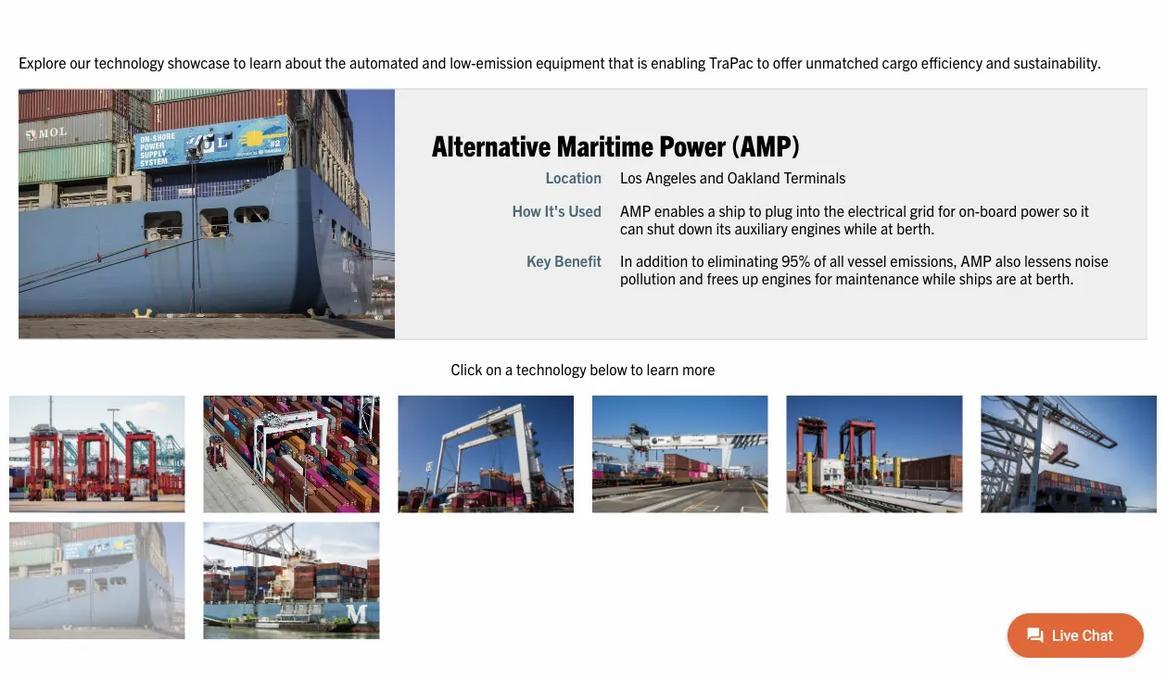 Task type: describe. For each thing, give the bounding box(es) containing it.
unmatched
[[806, 52, 879, 71]]

ship
[[719, 201, 746, 219]]

and inside in addition to eliminating 95% of all vessel emissions, amp also lessens noise pollution and frees up engines for maintenance while ships are at berth.
[[680, 269, 704, 287]]

engines inside in addition to eliminating 95% of all vessel emissions, amp also lessens noise pollution and frees up engines for maintenance while ships are at berth.
[[762, 269, 812, 287]]

at for are
[[1020, 269, 1033, 287]]

0 horizontal spatial learn
[[250, 52, 282, 71]]

the for electrical
[[824, 201, 845, 219]]

low-
[[450, 52, 476, 71]]

is
[[638, 52, 648, 71]]

oakland
[[728, 168, 781, 186]]

alternative maritime power (amp) main content
[[0, 50, 1167, 649]]

1 vertical spatial technology
[[517, 360, 587, 378]]

down
[[679, 218, 713, 237]]

click
[[451, 360, 483, 378]]

how it's used
[[512, 201, 602, 219]]

a for ship
[[708, 201, 716, 219]]

(amp)
[[732, 126, 801, 162]]

into
[[796, 201, 821, 219]]

maintenance
[[836, 269, 920, 287]]

maritime
[[557, 126, 654, 162]]

offer
[[773, 52, 803, 71]]

0 vertical spatial technology
[[94, 52, 164, 71]]

how
[[512, 201, 541, 219]]

to right below
[[631, 360, 644, 378]]

explore
[[19, 52, 66, 71]]

used
[[569, 201, 602, 219]]

for inside in addition to eliminating 95% of all vessel emissions, amp also lessens noise pollution and frees up engines for maintenance while ships are at berth.
[[815, 269, 833, 287]]

95%
[[782, 251, 811, 270]]

a for technology
[[505, 360, 513, 378]]

power
[[1021, 201, 1060, 219]]

eliminating
[[708, 251, 779, 270]]

shut
[[647, 218, 675, 237]]

electrical
[[848, 201, 907, 219]]

and left low-
[[422, 52, 447, 71]]

all
[[830, 251, 845, 270]]

while inside in addition to eliminating 95% of all vessel emissions, amp also lessens noise pollution and frees up engines for maintenance while ships are at berth.
[[923, 269, 956, 287]]

more
[[683, 360, 716, 378]]

click on a technology below to learn more
[[451, 360, 716, 378]]

frees
[[707, 269, 739, 287]]

in addition to eliminating 95% of all vessel emissions, amp also lessens noise pollution and frees up engines for maintenance while ships are at berth.
[[620, 251, 1109, 287]]

and up the ship
[[700, 168, 724, 186]]

our
[[70, 52, 91, 71]]

it's
[[545, 201, 565, 219]]

its
[[716, 218, 732, 237]]

explore our technology showcase to learn about the automated and low-emission equipment that is enabling trapac to offer unmatched cargo efficiency and sustainability.
[[19, 52, 1102, 71]]

the for automated
[[325, 52, 346, 71]]

for inside amp enables a ship to plug into the electrical grid for on-board power so it can shut down its auxiliary engines while at berth.
[[939, 201, 956, 219]]

emissions,
[[891, 251, 958, 270]]

that
[[609, 52, 634, 71]]

los angeles and oakland terminals
[[620, 168, 846, 186]]

berth. for for
[[897, 218, 936, 237]]

showcase
[[168, 52, 230, 71]]

on
[[486, 360, 502, 378]]

noise
[[1075, 251, 1109, 270]]

equipment
[[536, 52, 605, 71]]

berth. for also
[[1036, 269, 1075, 287]]

addition
[[636, 251, 688, 270]]

emission
[[476, 52, 533, 71]]



Task type: vqa. For each thing, say whether or not it's contained in the screenshot.
footer containing P.O. Box 1178
no



Task type: locate. For each thing, give the bounding box(es) containing it.
1 vertical spatial the
[[824, 201, 845, 219]]

for
[[939, 201, 956, 219], [815, 269, 833, 287]]

1 horizontal spatial for
[[939, 201, 956, 219]]

a right 'on'
[[505, 360, 513, 378]]

1 vertical spatial amp
[[961, 251, 992, 270]]

alternative
[[432, 126, 551, 162]]

to left offer
[[757, 52, 770, 71]]

key
[[527, 251, 551, 270]]

at right are
[[1020, 269, 1033, 287]]

ships
[[960, 269, 993, 287]]

lessens
[[1025, 251, 1072, 270]]

1 vertical spatial at
[[1020, 269, 1033, 287]]

to right the ship
[[749, 201, 762, 219]]

0 vertical spatial learn
[[250, 52, 282, 71]]

0 vertical spatial while
[[845, 218, 878, 237]]

enables
[[655, 201, 705, 219]]

location
[[546, 168, 602, 186]]

0 horizontal spatial at
[[881, 218, 894, 237]]

learn
[[250, 52, 282, 71], [647, 360, 679, 378]]

vessel
[[848, 251, 887, 270]]

engines inside amp enables a ship to plug into the electrical grid for on-board power so it can shut down its auxiliary engines while at berth.
[[792, 218, 841, 237]]

engines up 'of' at the top right
[[792, 218, 841, 237]]

angeles
[[646, 168, 697, 186]]

alternative maritime power (amp)
[[432, 126, 801, 162]]

trapac los angeles automated radiation scanning image
[[787, 396, 963, 513]]

and
[[422, 52, 447, 71], [987, 52, 1011, 71], [700, 168, 724, 186], [680, 269, 704, 287]]

berth.
[[897, 218, 936, 237], [1036, 269, 1075, 287]]

1 vertical spatial while
[[923, 269, 956, 287]]

1 vertical spatial for
[[815, 269, 833, 287]]

power
[[660, 126, 726, 162]]

to left frees in the right top of the page
[[692, 251, 704, 270]]

0 vertical spatial berth.
[[897, 218, 936, 237]]

pollution
[[620, 269, 676, 287]]

amp down los
[[620, 201, 651, 219]]

at up vessel
[[881, 218, 894, 237]]

0 horizontal spatial technology
[[94, 52, 164, 71]]

amp inside in addition to eliminating 95% of all vessel emissions, amp also lessens noise pollution and frees up engines for maintenance while ships are at berth.
[[961, 251, 992, 270]]

1 horizontal spatial berth.
[[1036, 269, 1075, 287]]

at
[[881, 218, 894, 237], [1020, 269, 1033, 287]]

in
[[620, 251, 633, 270]]

learn left about
[[250, 52, 282, 71]]

up
[[742, 269, 759, 287]]

board
[[980, 201, 1018, 219]]

below
[[590, 360, 628, 378]]

1 horizontal spatial at
[[1020, 269, 1033, 287]]

amp enables a ship to plug into the electrical grid for on-board power so it can shut down its auxiliary engines while at berth.
[[620, 201, 1090, 237]]

grid
[[911, 201, 935, 219]]

amp left also
[[961, 251, 992, 270]]

benefit
[[555, 251, 602, 270]]

a left the ship
[[708, 201, 716, 219]]

amp inside amp enables a ship to plug into the electrical grid for on-board power so it can shut down its auxiliary engines while at berth.
[[620, 201, 651, 219]]

so
[[1064, 201, 1078, 219]]

technology left below
[[517, 360, 587, 378]]

berth. up emissions,
[[897, 218, 936, 237]]

auxiliary
[[735, 218, 788, 237]]

1 horizontal spatial technology
[[517, 360, 587, 378]]

engines
[[792, 218, 841, 237], [762, 269, 812, 287]]

to right showcase on the top of page
[[234, 52, 246, 71]]

berth. inside in addition to eliminating 95% of all vessel emissions, amp also lessens noise pollution and frees up engines for maintenance while ships are at berth.
[[1036, 269, 1075, 287]]

0 vertical spatial engines
[[792, 218, 841, 237]]

the
[[325, 52, 346, 71], [824, 201, 845, 219]]

technology
[[94, 52, 164, 71], [517, 360, 587, 378]]

for left on-
[[939, 201, 956, 219]]

trapac
[[709, 52, 754, 71]]

at inside amp enables a ship to plug into the electrical grid for on-board power so it can shut down its auxiliary engines while at berth.
[[881, 218, 894, 237]]

technology right our
[[94, 52, 164, 71]]

0 horizontal spatial for
[[815, 269, 833, 287]]

0 vertical spatial for
[[939, 201, 956, 219]]

efficiency
[[922, 52, 983, 71]]

0 vertical spatial at
[[881, 218, 894, 237]]

can
[[620, 218, 644, 237]]

1 horizontal spatial amp
[[961, 251, 992, 270]]

while inside amp enables a ship to plug into the electrical grid for on-board power so it can shut down its auxiliary engines while at berth.
[[845, 218, 878, 237]]

0 horizontal spatial a
[[505, 360, 513, 378]]

on-
[[959, 201, 980, 219]]

to inside in addition to eliminating 95% of all vessel emissions, amp also lessens noise pollution and frees up engines for maintenance while ships are at berth.
[[692, 251, 704, 270]]

0 vertical spatial amp
[[620, 201, 651, 219]]

enabling
[[651, 52, 706, 71]]

to inside amp enables a ship to plug into the electrical grid for on-board power so it can shut down its auxiliary engines while at berth.
[[749, 201, 762, 219]]

key benefit
[[527, 251, 602, 270]]

1 horizontal spatial learn
[[647, 360, 679, 378]]

while up vessel
[[845, 218, 878, 237]]

1 horizontal spatial a
[[708, 201, 716, 219]]

1 vertical spatial learn
[[647, 360, 679, 378]]

and right efficiency
[[987, 52, 1011, 71]]

the right about
[[325, 52, 346, 71]]

the right into
[[824, 201, 845, 219]]

1 horizontal spatial the
[[824, 201, 845, 219]]

and left frees in the right top of the page
[[680, 269, 704, 287]]

also
[[996, 251, 1021, 270]]

a inside amp enables a ship to plug into the electrical grid for on-board power so it can shut down its auxiliary engines while at berth.
[[708, 201, 716, 219]]

to
[[234, 52, 246, 71], [757, 52, 770, 71], [749, 201, 762, 219], [692, 251, 704, 270], [631, 360, 644, 378]]

the inside amp enables a ship to plug into the electrical grid for on-board power so it can shut down its auxiliary engines while at berth.
[[824, 201, 845, 219]]

automated
[[350, 52, 419, 71]]

0 horizontal spatial berth.
[[897, 218, 936, 237]]

amp
[[620, 201, 651, 219], [961, 251, 992, 270]]

for right 95%
[[815, 269, 833, 287]]

a
[[708, 201, 716, 219], [505, 360, 513, 378]]

at inside in addition to eliminating 95% of all vessel emissions, amp also lessens noise pollution and frees up engines for maintenance while ships are at berth.
[[1020, 269, 1033, 287]]

los
[[620, 168, 643, 186]]

0 horizontal spatial amp
[[620, 201, 651, 219]]

0 horizontal spatial the
[[325, 52, 346, 71]]

1 horizontal spatial while
[[923, 269, 956, 287]]

1 vertical spatial engines
[[762, 269, 812, 287]]

of
[[814, 251, 827, 270]]

sustainability.
[[1014, 52, 1102, 71]]

0 horizontal spatial while
[[845, 218, 878, 237]]

0 vertical spatial the
[[325, 52, 346, 71]]

terminals
[[784, 168, 846, 186]]

learn left more
[[647, 360, 679, 378]]

cargo
[[883, 52, 918, 71]]

engines right up
[[762, 269, 812, 287]]

at for while
[[881, 218, 894, 237]]

are
[[996, 269, 1017, 287]]

1 vertical spatial berth.
[[1036, 269, 1075, 287]]

0 vertical spatial a
[[708, 201, 716, 219]]

while left ships
[[923, 269, 956, 287]]

while
[[845, 218, 878, 237], [923, 269, 956, 287]]

berth. inside amp enables a ship to plug into the electrical grid for on-board power so it can shut down its auxiliary engines while at berth.
[[897, 218, 936, 237]]

plug
[[765, 201, 793, 219]]

about
[[285, 52, 322, 71]]

it
[[1081, 201, 1090, 219]]

1 vertical spatial a
[[505, 360, 513, 378]]

berth. left noise
[[1036, 269, 1075, 287]]



